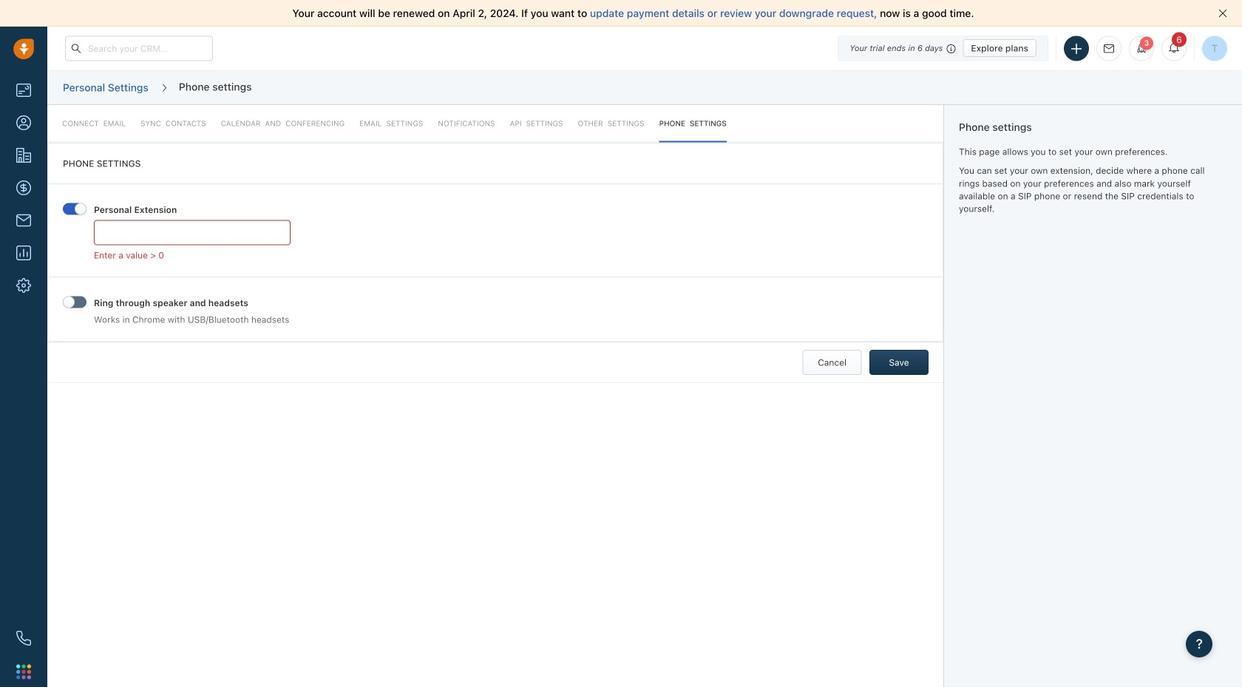 Task type: vqa. For each thing, say whether or not it's contained in the screenshot.
tab list
yes



Task type: locate. For each thing, give the bounding box(es) containing it.
tab list
[[47, 105, 944, 142]]

phone element
[[9, 624, 38, 653]]

Search your CRM... text field
[[65, 36, 213, 61]]

freshworks switcher image
[[16, 665, 31, 679]]

Enter number text field
[[94, 220, 291, 245]]

phone image
[[16, 631, 31, 646]]



Task type: describe. For each thing, give the bounding box(es) containing it.
send email image
[[1104, 44, 1115, 53]]

close image
[[1219, 9, 1228, 18]]



